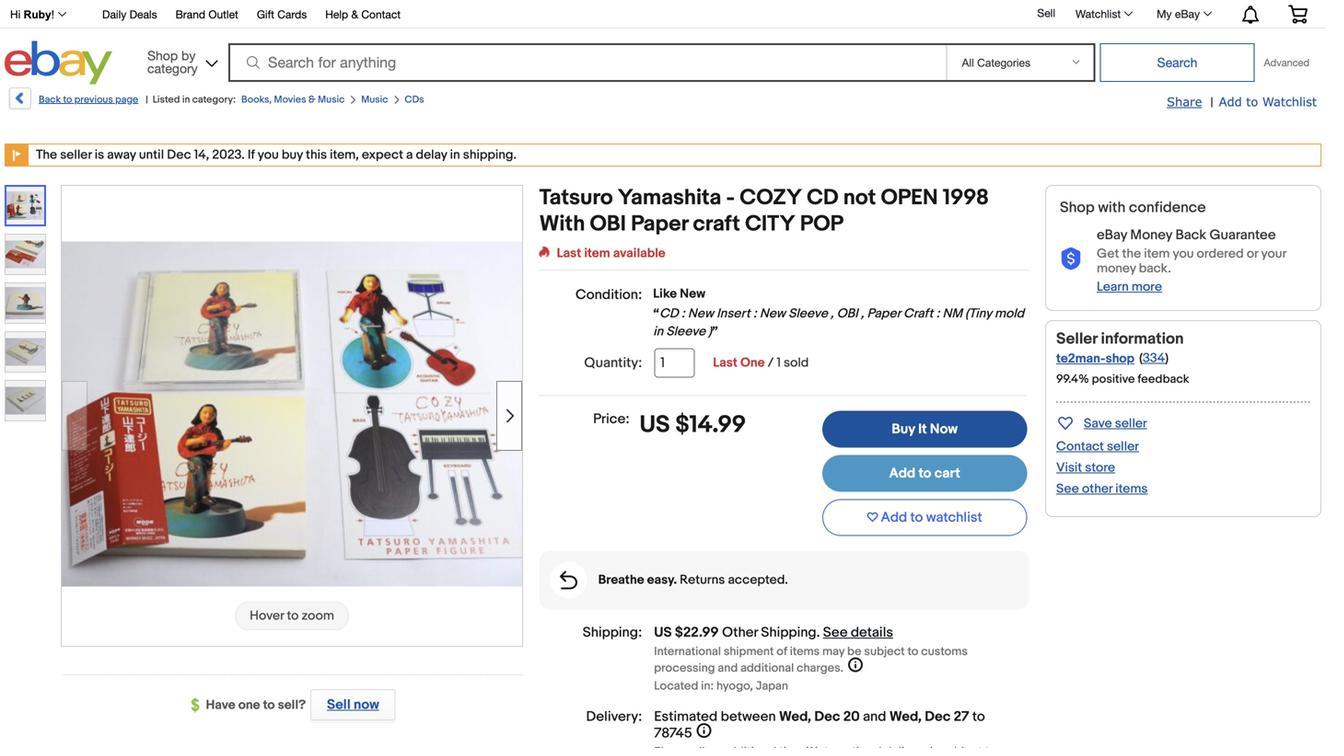 Task type: vqa. For each thing, say whether or not it's contained in the screenshot.
the right for
no



Task type: describe. For each thing, give the bounding box(es) containing it.
my ebay
[[1157, 7, 1200, 20]]

outlet
[[208, 8, 238, 21]]

see inside us $14.99 main content
[[823, 625, 848, 641]]

may
[[822, 645, 845, 659]]

with details__icon image for breathe easy.
[[560, 571, 578, 590]]

if
[[248, 147, 255, 163]]

gift cards
[[257, 8, 307, 21]]

items inside contact seller visit store see other items
[[1116, 482, 1148, 497]]

see other items link
[[1056, 482, 1148, 497]]

ebay inside the ebay money back guarantee get the item you ordered or your money back. learn more
[[1097, 227, 1127, 244]]

0 horizontal spatial |
[[146, 94, 148, 106]]

dollar sign image
[[191, 699, 206, 714]]

pop
[[800, 211, 844, 238]]

store
[[1085, 460, 1115, 476]]

watchlist
[[926, 510, 982, 526]]

item inside us $14.99 main content
[[584, 246, 610, 262]]

condition:
[[576, 287, 642, 303]]

watchlist link
[[1066, 3, 1141, 25]]

to left cart
[[919, 466, 931, 482]]

in inside " cd : new    insert : new    sleeve , obi , paper craft : nm (tiny mold in sleeve )
[[653, 324, 663, 340]]

be
[[847, 645, 862, 659]]

city
[[745, 211, 795, 238]]

seller for contact
[[1107, 439, 1139, 455]]

ebay money back guarantee get the item you ordered or your money back. learn more
[[1097, 227, 1286, 295]]

334
[[1143, 351, 1165, 366]]

of
[[777, 645, 787, 659]]

save seller button
[[1056, 413, 1147, 434]]

buy
[[892, 421, 915, 438]]

contact inside contact seller visit store see other items
[[1056, 439, 1104, 455]]

it
[[918, 421, 927, 438]]

2 horizontal spatial dec
[[925, 709, 951, 726]]

$14.99
[[675, 411, 746, 440]]

shop for shop with confidence
[[1060, 199, 1095, 217]]

1 vertical spatial sleeve
[[666, 324, 706, 340]]

watchlist inside watchlist link
[[1076, 7, 1121, 20]]

get
[[1097, 246, 1119, 262]]

shipping:
[[583, 625, 642, 641]]

a
[[406, 147, 413, 163]]

contact seller link
[[1056, 439, 1139, 455]]

add to watchlist
[[881, 510, 982, 526]]

until
[[139, 147, 164, 163]]

positive
[[1092, 372, 1135, 387]]

with details__icon image for ebay money back guarantee
[[1060, 248, 1082, 271]]

back to previous page
[[39, 94, 138, 106]]

2 , from the left
[[861, 306, 864, 322]]

other shipping . see details
[[722, 625, 893, 641]]

have
[[206, 698, 235, 714]]

to inside 'button'
[[910, 510, 923, 526]]

3 : from the left
[[936, 306, 940, 322]]

hi
[[10, 8, 21, 21]]

international
[[654, 645, 721, 659]]

back inside the ebay money back guarantee get the item you ordered or your money back. learn more
[[1176, 227, 1207, 244]]

obi for with
[[590, 211, 626, 238]]

now
[[354, 697, 379, 714]]

picture 3 of 5 image
[[6, 284, 45, 323]]

warning image
[[6, 145, 29, 166]]

not
[[843, 185, 876, 211]]

see details link
[[823, 625, 893, 641]]

share
[[1167, 94, 1202, 109]]

learn
[[1097, 279, 1129, 295]]

open
[[881, 185, 938, 211]]

located
[[654, 680, 698, 694]]

shop by category banner
[[0, 0, 1322, 89]]

last for last one / 1 sold
[[713, 355, 738, 371]]

the
[[1122, 246, 1141, 262]]

1998
[[943, 185, 989, 211]]

us $22.99
[[654, 625, 719, 641]]

(tiny
[[965, 306, 992, 322]]

buy
[[282, 147, 303, 163]]

0 vertical spatial back
[[39, 94, 61, 106]]

quantity:
[[584, 355, 642, 372]]

help & contact link
[[325, 5, 401, 25]]

obi for ,
[[837, 306, 858, 322]]

2 : from the left
[[753, 306, 757, 322]]

the
[[36, 147, 57, 163]]

picture 2 of 5 image
[[6, 235, 45, 274]]

1 wed, from the left
[[779, 709, 811, 726]]

0 horizontal spatial dec
[[167, 147, 191, 163]]

(
[[1139, 351, 1143, 366]]

with
[[539, 211, 585, 238]]

paper inside " cd : new    insert : new    sleeve , obi , paper craft : nm (tiny mold in sleeve )
[[867, 306, 901, 322]]

"
[[653, 306, 660, 322]]

see inside contact seller visit store see other items
[[1056, 482, 1079, 497]]

help & contact
[[325, 8, 401, 21]]

watchlist inside share | add to watchlist
[[1262, 94, 1317, 109]]

feedback
[[1138, 372, 1189, 387]]

78745
[[654, 726, 692, 742]]

2 wed, from the left
[[889, 709, 922, 726]]

daily deals
[[102, 8, 157, 21]]

your
[[1261, 246, 1286, 262]]

shipping.
[[463, 147, 517, 163]]

cd inside tatsuro yamashita - cozy cd not open 1998 with obi paper craft  city pop
[[807, 185, 839, 211]]

brand outlet
[[176, 8, 238, 21]]

14,
[[194, 147, 209, 163]]

20
[[843, 709, 860, 726]]

tatsuro yamashita - cozy cd not open 1998 with obi paper craft  city pop
[[539, 185, 989, 238]]

us $14.99 main content
[[539, 185, 1029, 749]]

cd inside " cd : new    insert : new    sleeve , obi , paper craft : nm (tiny mold in sleeve )
[[660, 306, 678, 322]]

back.
[[1139, 261, 1171, 277]]

1 horizontal spatial sleeve
[[788, 306, 828, 322]]

books,
[[241, 94, 272, 106]]

save
[[1084, 416, 1112, 432]]

like new
[[653, 286, 705, 302]]

like
[[653, 286, 677, 302]]

movies
[[274, 94, 306, 106]]

sell for sell now
[[327, 697, 351, 714]]

1 vertical spatial in
[[450, 147, 460, 163]]

sell now
[[327, 697, 379, 714]]

seller information te2man-shop ( 334 ) 99.4% positive feedback
[[1056, 330, 1189, 387]]

nm
[[943, 306, 962, 322]]

paper inside tatsuro yamashita - cozy cd not open 1998 with obi paper craft  city pop
[[631, 211, 688, 238]]

price:
[[593, 411, 629, 428]]

27
[[954, 709, 969, 726]]

Quantity: text field
[[654, 349, 695, 378]]

ordered
[[1197, 246, 1244, 262]]

shop with confidence
[[1060, 199, 1206, 217]]

last item available
[[557, 246, 666, 262]]

and inside "international shipment of items may be subject to customs processing and additional charges."
[[718, 662, 738, 676]]

seller for the
[[60, 147, 92, 163]]



Task type: locate. For each thing, give the bounding box(es) containing it.
visit
[[1056, 460, 1082, 476]]

last one / 1 sold
[[713, 355, 809, 371]]

0 horizontal spatial contact
[[361, 8, 401, 21]]

with
[[1098, 199, 1126, 217]]

1 horizontal spatial cd
[[807, 185, 839, 211]]

add down add to cart link
[[881, 510, 907, 526]]

sell left watchlist link
[[1037, 7, 1055, 19]]

1 vertical spatial back
[[1176, 227, 1207, 244]]

0 horizontal spatial obi
[[590, 211, 626, 238]]

0 vertical spatial obi
[[590, 211, 626, 238]]

craft
[[693, 211, 740, 238]]

1 item from the left
[[584, 246, 610, 262]]

one
[[740, 355, 765, 371]]

to inside share | add to watchlist
[[1246, 94, 1258, 109]]

picture 1 of 5 image
[[6, 187, 44, 225]]

this
[[306, 147, 327, 163]]

1 vertical spatial items
[[790, 645, 820, 659]]

page
[[115, 94, 138, 106]]

in:
[[701, 680, 714, 694]]

item down money
[[1144, 246, 1170, 262]]

back to previous page link
[[7, 87, 138, 116]]

ebay right my
[[1175, 7, 1200, 20]]

to inside "international shipment of items may be subject to customs processing and additional charges."
[[908, 645, 919, 659]]

1 horizontal spatial and
[[863, 709, 886, 726]]

contact inside account navigation
[[361, 8, 401, 21]]

with details__icon image inside us $14.99 main content
[[560, 571, 578, 590]]

|
[[146, 94, 148, 106], [1210, 95, 1213, 111]]

1 horizontal spatial wed,
[[889, 709, 922, 726]]

contact
[[361, 8, 401, 21], [1056, 439, 1104, 455]]

0 vertical spatial )
[[708, 324, 712, 340]]

ebay inside my ebay link
[[1175, 7, 1200, 20]]

0 horizontal spatial &
[[308, 94, 316, 106]]

books, movies & music
[[241, 94, 345, 106]]

0 vertical spatial items
[[1116, 482, 1148, 497]]

insert
[[717, 306, 750, 322]]

2 horizontal spatial :
[[936, 306, 940, 322]]

see down the visit at the bottom right of page
[[1056, 482, 1079, 497]]

music
[[318, 94, 345, 106], [361, 94, 388, 106]]

advanced
[[1264, 57, 1310, 69]]

1 vertical spatial us
[[654, 625, 672, 641]]

0 vertical spatial watchlist
[[1076, 7, 1121, 20]]

1 horizontal spatial with details__icon image
[[1060, 248, 1082, 271]]

0 horizontal spatial :
[[681, 306, 685, 322]]

us for us $14.99
[[640, 411, 670, 440]]

334 link
[[1143, 351, 1165, 366]]

0 horizontal spatial items
[[790, 645, 820, 659]]

1 vertical spatial obi
[[837, 306, 858, 322]]

seller down save seller
[[1107, 439, 1139, 455]]

: down the like new
[[681, 306, 685, 322]]

0 vertical spatial us
[[640, 411, 670, 440]]

estimated between wed, dec 20 and wed, dec 27 to 78745
[[654, 709, 985, 742]]

obi up 'last item available'
[[590, 211, 626, 238]]

sold
[[784, 355, 809, 371]]

save seller
[[1084, 416, 1147, 432]]

0 horizontal spatial ,
[[831, 306, 834, 322]]

0 horizontal spatial item
[[584, 246, 610, 262]]

0 vertical spatial last
[[557, 246, 581, 262]]

add for add to watchlist
[[881, 510, 907, 526]]

1 , from the left
[[831, 306, 834, 322]]

other
[[722, 625, 758, 641]]

add for add to cart
[[889, 466, 916, 482]]

& right the movies
[[308, 94, 316, 106]]

1 horizontal spatial :
[[753, 306, 757, 322]]

last down with
[[557, 246, 581, 262]]

ebay up get
[[1097, 227, 1127, 244]]

last left the one
[[713, 355, 738, 371]]

add
[[1219, 94, 1242, 109], [889, 466, 916, 482], [881, 510, 907, 526]]

money
[[1130, 227, 1172, 244]]

new up "
[[688, 306, 714, 322]]

1 horizontal spatial in
[[450, 147, 460, 163]]

1 horizontal spatial &
[[351, 8, 358, 21]]

guarantee
[[1210, 227, 1276, 244]]

$22.99
[[675, 625, 719, 641]]

estimated
[[654, 709, 718, 726]]

by
[[181, 48, 196, 63]]

1 vertical spatial add
[[889, 466, 916, 482]]

shop by category
[[147, 48, 198, 76]]

1 vertical spatial paper
[[867, 306, 901, 322]]

items down other shipping . see details
[[790, 645, 820, 659]]

cd down like
[[660, 306, 678, 322]]

add down buy
[[889, 466, 916, 482]]

us for us $22.99
[[654, 625, 672, 641]]

1 horizontal spatial item
[[1144, 246, 1170, 262]]

sleeve up the sold
[[788, 306, 828, 322]]

category
[[147, 61, 198, 76]]

shop left with
[[1060, 199, 1095, 217]]

1 vertical spatial )
[[1165, 351, 1169, 366]]

0 horizontal spatial paper
[[631, 211, 688, 238]]

to inside estimated between wed, dec 20 and wed, dec 27 to 78745
[[972, 709, 985, 726]]

0 horizontal spatial with details__icon image
[[560, 571, 578, 590]]

your shopping cart image
[[1288, 5, 1309, 23]]

1 horizontal spatial last
[[713, 355, 738, 371]]

0 vertical spatial &
[[351, 8, 358, 21]]

back
[[39, 94, 61, 106], [1176, 227, 1207, 244]]

0 vertical spatial you
[[258, 147, 279, 163]]

0 horizontal spatial music
[[318, 94, 345, 106]]

accepted.
[[728, 573, 788, 589]]

picture 4 of 5 image
[[6, 332, 45, 372]]

wed, down japan
[[779, 709, 811, 726]]

to left previous
[[63, 94, 72, 106]]

cards
[[277, 8, 307, 21]]

to down advanced link
[[1246, 94, 1258, 109]]

0 vertical spatial with details__icon image
[[1060, 248, 1082, 271]]

0 vertical spatial see
[[1056, 482, 1079, 497]]

contact right help
[[361, 8, 401, 21]]

0 horizontal spatial and
[[718, 662, 738, 676]]

Search for anything text field
[[231, 45, 943, 80]]

,
[[831, 306, 834, 322], [861, 306, 864, 322]]

0 horizontal spatial sleeve
[[666, 324, 706, 340]]

0 horizontal spatial see
[[823, 625, 848, 641]]

) inside seller information te2man-shop ( 334 ) 99.4% positive feedback
[[1165, 351, 1169, 366]]

0 vertical spatial seller
[[60, 147, 92, 163]]

new right insert
[[760, 306, 786, 322]]

dec left 27
[[925, 709, 951, 726]]

items
[[1116, 482, 1148, 497], [790, 645, 820, 659]]

0 horizontal spatial ebay
[[1097, 227, 1127, 244]]

0 vertical spatial sleeve
[[788, 306, 828, 322]]

items inside "international shipment of items may be subject to customs processing and additional charges."
[[790, 645, 820, 659]]

0 horizontal spatial wed,
[[779, 709, 811, 726]]

shop
[[147, 48, 178, 63], [1060, 199, 1095, 217]]

us up international
[[654, 625, 672, 641]]

2 vertical spatial seller
[[1107, 439, 1139, 455]]

new right like
[[680, 286, 705, 302]]

sell for sell
[[1037, 7, 1055, 19]]

away
[[107, 147, 136, 163]]

1
[[777, 355, 781, 371]]

1 vertical spatial contact
[[1056, 439, 1104, 455]]

add inside share | add to watchlist
[[1219, 94, 1242, 109]]

ruby
[[24, 8, 51, 21]]

1 horizontal spatial |
[[1210, 95, 1213, 111]]

0 vertical spatial ebay
[[1175, 7, 1200, 20]]

2 vertical spatial in
[[653, 324, 663, 340]]

paper up available
[[631, 211, 688, 238]]

2 horizontal spatial in
[[653, 324, 663, 340]]

seller right save
[[1115, 416, 1147, 432]]

0 horizontal spatial back
[[39, 94, 61, 106]]

available
[[613, 246, 666, 262]]

shop for shop by category
[[147, 48, 178, 63]]

brand outlet link
[[176, 5, 238, 25]]

sell inside account navigation
[[1037, 7, 1055, 19]]

books, movies & music link
[[241, 94, 345, 106]]

music right the movies
[[318, 94, 345, 106]]

: left nm
[[936, 306, 940, 322]]

sell
[[1037, 7, 1055, 19], [327, 697, 351, 714]]

obi inside tatsuro yamashita - cozy cd not open 1998 with obi paper craft  city pop
[[590, 211, 626, 238]]

seller for save
[[1115, 416, 1147, 432]]

te2man-shop link
[[1056, 351, 1135, 367]]

0 horizontal spatial you
[[258, 147, 279, 163]]

1 horizontal spatial contact
[[1056, 439, 1104, 455]]

contact up visit store link
[[1056, 439, 1104, 455]]

" cd : new    insert : new    sleeve , obi , paper craft : nm (tiny mold in sleeve )
[[653, 306, 1024, 340]]

) inside " cd : new    insert : new    sleeve , obi , paper craft : nm (tiny mold in sleeve )
[[708, 324, 712, 340]]

0 horizontal spatial cd
[[660, 306, 678, 322]]

with details__icon image left get
[[1060, 248, 1082, 271]]

back left previous
[[39, 94, 61, 106]]

us right price:
[[640, 411, 670, 440]]

hyogo,
[[716, 680, 753, 694]]

0 vertical spatial sell
[[1037, 7, 1055, 19]]

1 horizontal spatial back
[[1176, 227, 1207, 244]]

seller inside contact seller visit store see other items
[[1107, 439, 1139, 455]]

sell now link
[[306, 690, 396, 721]]

us $14.99
[[640, 411, 746, 440]]

& right help
[[351, 8, 358, 21]]

cd left not
[[807, 185, 839, 211]]

additional
[[741, 662, 794, 676]]

learn more link
[[1097, 279, 1162, 295]]

delay
[[416, 147, 447, 163]]

1 horizontal spatial obi
[[837, 306, 858, 322]]

1 vertical spatial watchlist
[[1262, 94, 1317, 109]]

music left cds link
[[361, 94, 388, 106]]

watchlist down advanced link
[[1262, 94, 1317, 109]]

my ebay link
[[1147, 3, 1220, 25]]

1 horizontal spatial see
[[1056, 482, 1079, 497]]

2 music from the left
[[361, 94, 388, 106]]

| inside share | add to watchlist
[[1210, 95, 1213, 111]]

1 vertical spatial ebay
[[1097, 227, 1127, 244]]

cds
[[405, 94, 424, 106]]

add inside 'button'
[[881, 510, 907, 526]]

1 vertical spatial &
[[308, 94, 316, 106]]

processing
[[654, 662, 715, 676]]

1 horizontal spatial ebay
[[1175, 7, 1200, 20]]

share | add to watchlist
[[1167, 94, 1317, 111]]

1 horizontal spatial sell
[[1037, 7, 1055, 19]]

confidence
[[1129, 199, 1206, 217]]

0 vertical spatial paper
[[631, 211, 688, 238]]

us
[[640, 411, 670, 440], [654, 625, 672, 641]]

0 vertical spatial and
[[718, 662, 738, 676]]

shipment
[[724, 645, 774, 659]]

1 horizontal spatial watchlist
[[1262, 94, 1317, 109]]

you inside the ebay money back guarantee get the item you ordered or your money back. learn more
[[1173, 246, 1194, 262]]

1 horizontal spatial items
[[1116, 482, 1148, 497]]

back up ordered
[[1176, 227, 1207, 244]]

and right 20
[[863, 709, 886, 726]]

and inside estimated between wed, dec 20 and wed, dec 27 to 78745
[[863, 709, 886, 726]]

1 horizontal spatial )
[[1165, 351, 1169, 366]]

in down " on the left top of the page
[[653, 324, 663, 340]]

shop inside shop by category
[[147, 48, 178, 63]]

between
[[721, 709, 776, 726]]

& inside account navigation
[[351, 8, 358, 21]]

previous
[[74, 94, 113, 106]]

shop left by
[[147, 48, 178, 63]]

to right one
[[263, 698, 275, 714]]

wed, right 20
[[889, 709, 922, 726]]

1 : from the left
[[681, 306, 685, 322]]

account navigation
[[0, 0, 1322, 29]]

last for last item available
[[557, 246, 581, 262]]

0 vertical spatial in
[[182, 94, 190, 106]]

items right other
[[1116, 482, 1148, 497]]

1 vertical spatial seller
[[1115, 416, 1147, 432]]

| right share button
[[1210, 95, 1213, 111]]

sell left now
[[327, 697, 351, 714]]

1 vertical spatial cd
[[660, 306, 678, 322]]

1 horizontal spatial paper
[[867, 306, 901, 322]]

0 horizontal spatial in
[[182, 94, 190, 106]]

sleeve left "
[[666, 324, 706, 340]]

0 vertical spatial cd
[[807, 185, 839, 211]]

and up located in: hyogo, japan on the bottom of the page
[[718, 662, 738, 676]]

new
[[680, 286, 705, 302], [688, 306, 714, 322], [760, 306, 786, 322]]

item inside the ebay money back guarantee get the item you ordered or your money back. learn more
[[1144, 246, 1170, 262]]

to left the watchlist
[[910, 510, 923, 526]]

gift
[[257, 8, 274, 21]]

seller inside save seller button
[[1115, 416, 1147, 432]]

picture 5 of 5 image
[[6, 381, 45, 421]]

you right if in the left top of the page
[[258, 147, 279, 163]]

0 horizontal spatial last
[[557, 246, 581, 262]]

None submit
[[1100, 43, 1255, 82]]

1 music from the left
[[318, 94, 345, 106]]

in right listed
[[182, 94, 190, 106]]

0 horizontal spatial )
[[708, 324, 712, 340]]

1 vertical spatial see
[[823, 625, 848, 641]]

dec left 14,
[[167, 147, 191, 163]]

obi
[[590, 211, 626, 238], [837, 306, 858, 322]]

| left listed
[[146, 94, 148, 106]]

2 vertical spatial add
[[881, 510, 907, 526]]

seller
[[60, 147, 92, 163], [1115, 416, 1147, 432], [1107, 439, 1139, 455]]

0 vertical spatial add
[[1219, 94, 1242, 109]]

daily deals link
[[102, 5, 157, 25]]

watchlist right sell link at the top right of the page
[[1076, 7, 1121, 20]]

with details__icon image left breathe
[[560, 571, 578, 590]]

with details__icon image
[[1060, 248, 1082, 271], [560, 571, 578, 590]]

0 horizontal spatial sell
[[327, 697, 351, 714]]

in right delay on the top of page
[[450, 147, 460, 163]]

&
[[351, 8, 358, 21], [308, 94, 316, 106]]

add to cart link
[[822, 455, 1027, 492]]

to right subject
[[908, 645, 919, 659]]

visit store link
[[1056, 460, 1115, 476]]

obi left craft
[[837, 306, 858, 322]]

none submit inside the shop by category banner
[[1100, 43, 1255, 82]]

1 horizontal spatial music
[[361, 94, 388, 106]]

2 item from the left
[[1144, 246, 1170, 262]]

sleeve
[[788, 306, 828, 322], [666, 324, 706, 340]]

0 vertical spatial contact
[[361, 8, 401, 21]]

add to cart
[[889, 466, 960, 482]]

2023.
[[212, 147, 245, 163]]

music link
[[361, 94, 388, 106]]

dec left 20
[[814, 709, 840, 726]]

seller left is
[[60, 147, 92, 163]]

1 horizontal spatial shop
[[1060, 199, 1095, 217]]

1 vertical spatial and
[[863, 709, 886, 726]]

1 horizontal spatial you
[[1173, 246, 1194, 262]]

located in: hyogo, japan
[[654, 680, 788, 694]]

paper left craft
[[867, 306, 901, 322]]

item left available
[[584, 246, 610, 262]]

daily
[[102, 8, 126, 21]]

see right .
[[823, 625, 848, 641]]

te2man-
[[1056, 351, 1106, 367]]

to right 27
[[972, 709, 985, 726]]

category:
[[192, 94, 236, 106]]

1 vertical spatial shop
[[1060, 199, 1095, 217]]

1 vertical spatial you
[[1173, 246, 1194, 262]]

: right insert
[[753, 306, 757, 322]]

or
[[1247, 246, 1258, 262]]

tatsuro yamashita - cozy cd not open 1998 with obi paper craft  city pop - picture 1 of 5 image
[[62, 242, 522, 587]]

1 vertical spatial sell
[[327, 697, 351, 714]]

add to watchlist link
[[1219, 94, 1317, 111]]

cozy
[[740, 185, 802, 211]]

1 vertical spatial last
[[713, 355, 738, 371]]

1 vertical spatial with details__icon image
[[560, 571, 578, 590]]

breathe
[[598, 573, 644, 589]]

obi inside " cd : new    insert : new    sleeve , obi , paper craft : nm (tiny mold in sleeve )
[[837, 306, 858, 322]]

0 horizontal spatial shop
[[147, 48, 178, 63]]

1 horizontal spatial ,
[[861, 306, 864, 322]]

1 horizontal spatial dec
[[814, 709, 840, 726]]

you right the back. on the right
[[1173, 246, 1194, 262]]

add right "share"
[[1219, 94, 1242, 109]]



